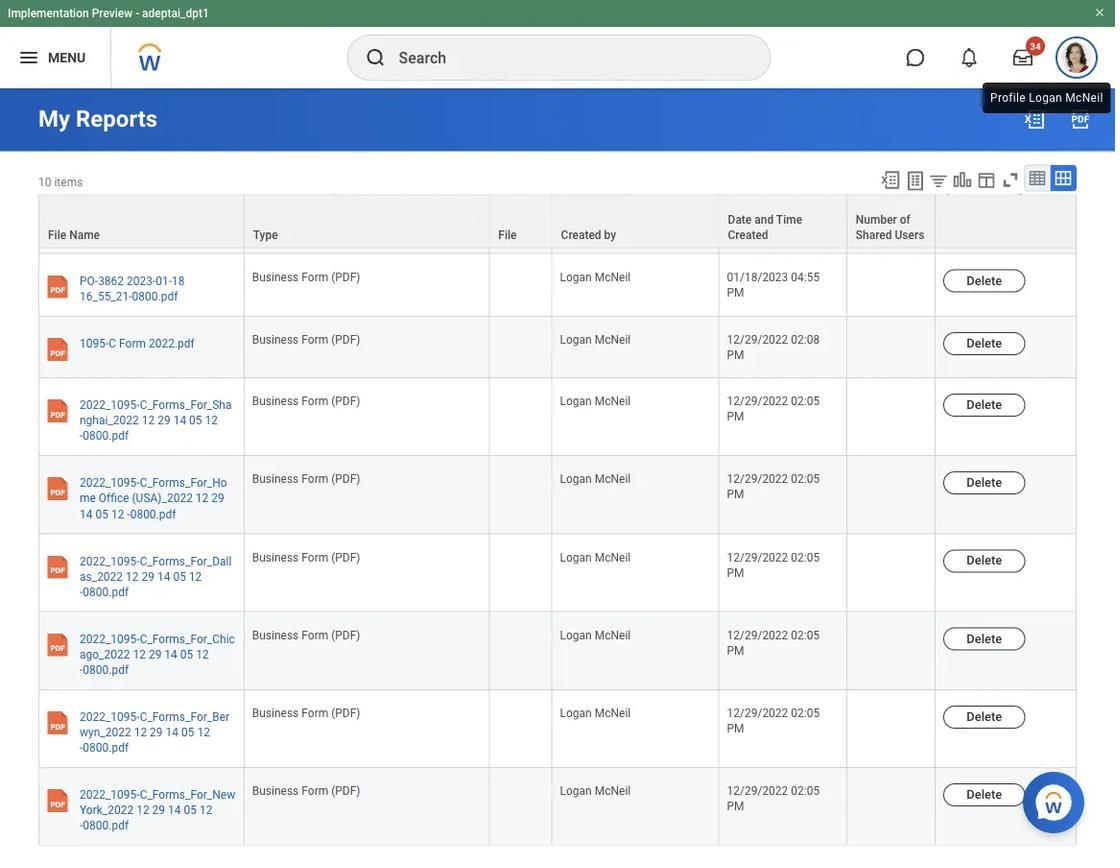 Task type: vqa. For each thing, say whether or not it's contained in the screenshot.
Custom related to Benefits Dashboard
no



Task type: locate. For each thing, give the bounding box(es) containing it.
close environment banner image
[[1095, 7, 1106, 18]]

type button
[[245, 196, 489, 247]]

notifications large image
[[960, 48, 980, 67]]

5 2022_1095- from the top
[[80, 710, 140, 723]]

date and time created
[[728, 213, 803, 242]]

2022_1095- inside 2022_1095-c_forms_for_ber wyn_2022
[[80, 710, 140, 723]]

12 29 14 05 12 -0800.pdf
[[80, 413, 218, 442], [80, 569, 202, 598], [80, 647, 209, 676], [80, 725, 210, 754]]

0800.pdf down (usa)_2022
[[130, 507, 176, 520]]

6 delete row from the top
[[38, 534, 1078, 612]]

4 02:05 from the top
[[792, 628, 820, 642]]

29 down c_forms_for_dall
[[142, 569, 155, 583]]

14 for c_forms_for_sha
[[173, 413, 186, 427]]

02:05 for 2022_1095-c_forms_for_sha nghai_2022
[[792, 394, 820, 408]]

4 12 29 14 05 12 -0800.pdf from the top
[[80, 725, 210, 754]]

0800.pdf down as_2022
[[83, 585, 129, 598]]

12/29/2022 02:05 pm for c_forms_for_sha
[[728, 394, 823, 423]]

created
[[561, 228, 602, 242], [728, 228, 769, 242]]

05 down office at the bottom left of page
[[96, 507, 108, 520]]

logan for 2022_1095-c_forms_for_ber wyn_2022
[[560, 706, 592, 720]]

1 delete from the top
[[967, 195, 1003, 209]]

1 12 29 14 05 12 -0800.pdf from the top
[[80, 413, 218, 442]]

9 business form (pdf) from the top
[[252, 784, 361, 798]]

12 down c_forms_for_new
[[200, 803, 213, 817]]

2022_1095- inside 2022_1095-c_forms_for_chic ago_2022
[[80, 632, 140, 645]]

2022_1095-c_forms_for_ber wyn_2022
[[80, 710, 230, 739]]

6 2022_1095- from the top
[[80, 788, 140, 801]]

reports
[[76, 105, 158, 133]]

3 02:05 from the top
[[792, 550, 820, 564]]

2 business from the top
[[252, 270, 299, 283]]

12/29/2022 for 2022_1095-c_forms_for_sha nghai_2022
[[728, 394, 789, 408]]

2022_1095-c_forms_for_sha nghai_2022
[[80, 398, 232, 427]]

1 delete button from the top
[[944, 191, 1026, 214]]

- inside menu 'banner'
[[136, 7, 139, 20]]

14 down c_forms_for_chic
[[165, 647, 178, 661]]

0800.pdf
[[132, 289, 178, 303], [83, 429, 129, 442], [130, 507, 176, 520], [83, 585, 129, 598], [83, 663, 129, 676], [83, 741, 129, 754], [83, 819, 129, 832]]

pm
[[728, 285, 745, 299], [728, 348, 745, 361], [728, 410, 745, 423], [728, 488, 745, 501], [728, 566, 745, 579], [728, 644, 745, 657], [728, 722, 745, 735], [728, 800, 745, 813]]

2022_1095- inside 2022_1095-c_forms_for_dall as_2022
[[80, 554, 140, 567]]

0800.pdf down 01-
[[132, 289, 178, 303]]

-
[[136, 7, 139, 20], [80, 429, 83, 442], [127, 507, 130, 520], [80, 585, 83, 598], [80, 663, 83, 676], [80, 741, 83, 754], [80, 819, 83, 832]]

delete
[[967, 195, 1003, 209], [967, 273, 1003, 287], [967, 335, 1003, 350], [967, 397, 1003, 411], [967, 475, 1003, 489], [967, 553, 1003, 567], [967, 631, 1003, 645], [967, 709, 1003, 723], [967, 787, 1003, 801]]

mcneil for 2022_1095-c_forms_for_ber wyn_2022
[[595, 706, 631, 720]]

2022_1095- up wyn_2022
[[80, 710, 140, 723]]

c_forms_for_ho
[[140, 476, 227, 489]]

29 down 'c_forms_for_ber'
[[150, 725, 163, 739]]

logan for update_profile__talent_revie w_gms__logan_mcneil__tale nt_card__10_30_2023.pdf
[[560, 192, 592, 205]]

menu banner
[[0, 0, 1116, 88]]

delete row
[[38, 176, 1078, 254], [38, 254, 1078, 316], [38, 316, 1078, 378], [38, 378, 1078, 456], [38, 456, 1078, 534], [38, 534, 1078, 612], [38, 612, 1078, 690], [38, 690, 1078, 768], [38, 768, 1078, 846]]

05 down 'c_forms_for_ber'
[[182, 725, 194, 739]]

1095-
[[80, 336, 109, 350]]

05 down c_forms_for_dall
[[173, 569, 186, 583]]

8 pm from the top
[[728, 800, 745, 813]]

business form (pdf) for 1st business form (pdf) element from the bottom
[[252, 784, 361, 798]]

6 logan mcneil from the top
[[560, 550, 631, 564]]

1 02:05 from the top
[[792, 394, 820, 408]]

- inside 2022_1095-c_forms_for_new york_2022 12 29 14 05 12 -0800.pdf
[[80, 819, 83, 832]]

14 down c_forms_for_dall
[[157, 569, 170, 583]]

0800.pdf down ago_2022
[[83, 663, 129, 676]]

29
[[158, 413, 171, 427], [212, 491, 225, 505], [142, 569, 155, 583], [149, 647, 162, 661], [150, 725, 163, 739], [152, 803, 165, 817]]

form
[[302, 192, 329, 205], [302, 270, 329, 283], [302, 333, 329, 346], [119, 336, 146, 350], [302, 394, 329, 408], [302, 472, 329, 486], [302, 550, 329, 564], [302, 628, 329, 642], [302, 706, 329, 720], [302, 784, 329, 798]]

14 down 'c_forms_for_ber'
[[166, 725, 179, 739]]

mcneil for 2022_1095-c_forms_for_ho me
[[595, 472, 631, 486]]

justify image
[[17, 46, 40, 69]]

6 business from the top
[[252, 550, 299, 564]]

12 right "nghai_2022"
[[142, 413, 155, 427]]

1 file from the left
[[48, 228, 66, 242]]

29 down c_forms_for_sha
[[158, 413, 171, 427]]

search image
[[364, 46, 388, 69]]

created down date
[[728, 228, 769, 242]]

05 inside office (usa)_2022 12 29 14 05 12 -0800.pdf
[[96, 507, 108, 520]]

c_forms_for_new
[[140, 788, 235, 801]]

business form (pdf) for ninth business form (pdf) element from the bottom of the my reports main content
[[252, 192, 361, 205]]

12 29 14 05 12 -0800.pdf down c_forms_for_chic
[[80, 647, 209, 676]]

2 logan mcneil from the top
[[560, 270, 631, 283]]

10:20
[[792, 192, 820, 205]]

(pdf)
[[332, 192, 361, 205], [332, 270, 361, 283], [332, 333, 361, 346], [332, 394, 361, 408], [332, 472, 361, 486], [332, 550, 361, 564], [332, 628, 361, 642], [332, 706, 361, 720], [332, 784, 361, 798]]

8 business form (pdf) from the top
[[252, 706, 361, 720]]

- down office at the bottom left of page
[[127, 507, 130, 520]]

c_forms_for_ber
[[140, 710, 230, 723]]

0 horizontal spatial created
[[561, 228, 602, 242]]

7 logan mcneil from the top
[[560, 628, 631, 642]]

29 down c_forms_for_ho
[[212, 491, 225, 505]]

12/29/2022 02:05 pm for c_forms_for_ber
[[728, 706, 823, 735]]

3 12/29/2022 from the top
[[728, 472, 789, 486]]

3 12/29/2022 02:05 pm from the top
[[728, 550, 823, 579]]

2022_1095- up office at the bottom left of page
[[80, 476, 140, 489]]

6 delete button from the top
[[944, 549, 1026, 572]]

05
[[189, 413, 202, 427], [96, 507, 108, 520], [173, 569, 186, 583], [180, 647, 193, 661], [182, 725, 194, 739], [184, 803, 197, 817]]

row
[[38, 195, 1078, 248]]

2022_1095- for as_2022
[[80, 554, 140, 567]]

logan mcneil for update_profile__talent_revie w_gms__logan_mcneil__tale nt_card__10_30_2023.pdf
[[560, 192, 631, 205]]

8 delete row from the top
[[38, 690, 1078, 768]]

Search Workday  search field
[[399, 36, 731, 79]]

12/29/2022 for 2022_1095-c_forms_for_dall as_2022
[[728, 550, 789, 564]]

6 pm from the top
[[728, 644, 745, 657]]

12/29/2022 02:05 pm for c_forms_for_ho
[[728, 472, 823, 501]]

business form (pdf) element
[[252, 188, 361, 205], [252, 266, 361, 283], [252, 329, 361, 346], [252, 390, 361, 408], [252, 468, 361, 486], [252, 546, 361, 564], [252, 624, 361, 642], [252, 702, 361, 720], [252, 780, 361, 798]]

file
[[48, 228, 66, 242], [499, 228, 517, 242]]

01-
[[156, 274, 172, 287]]

02:05
[[792, 394, 820, 408], [792, 472, 820, 486], [792, 550, 820, 564], [792, 628, 820, 642], [792, 706, 820, 720], [792, 784, 820, 798]]

3862
[[98, 274, 124, 287]]

profile logan mcneil image
[[1062, 42, 1093, 77]]

number
[[856, 213, 898, 226]]

12 29 14 05 12 -0800.pdf down c_forms_for_sha
[[80, 413, 218, 442]]

2 12 29 14 05 12 -0800.pdf from the top
[[80, 569, 202, 598]]

business form (pdf) for fifth business form (pdf) element from the bottom
[[252, 472, 361, 486]]

delete button
[[944, 191, 1026, 214], [944, 269, 1026, 292], [944, 332, 1026, 355], [944, 393, 1026, 416], [944, 471, 1026, 494], [944, 549, 1026, 572], [944, 627, 1026, 650], [944, 705, 1026, 728], [944, 783, 1026, 806]]

row containing date and time created
[[38, 195, 1078, 248]]

9 business form (pdf) element from the top
[[252, 780, 361, 798]]

2022_1095- inside 2022_1095-c_forms_for_ho me
[[80, 476, 140, 489]]

w_gms__logan_mcneil__tale
[[80, 211, 234, 225]]

29 down c_forms_for_chic
[[149, 647, 162, 661]]

file inside popup button
[[499, 228, 517, 242]]

05 down c_forms_for_sha
[[189, 413, 202, 427]]

1 delete row from the top
[[38, 176, 1078, 254]]

1 business form (pdf) from the top
[[252, 192, 361, 205]]

1095-c form 2022.pdf
[[80, 336, 195, 350]]

7 delete button from the top
[[944, 627, 1026, 650]]

12
[[142, 413, 155, 427], [205, 413, 218, 427], [196, 491, 209, 505], [111, 507, 124, 520], [126, 569, 139, 583], [189, 569, 202, 583], [133, 647, 146, 661], [196, 647, 209, 661], [134, 725, 147, 739], [197, 725, 210, 739], [137, 803, 149, 817], [200, 803, 213, 817]]

5 delete button from the top
[[944, 471, 1026, 494]]

14 down c_forms_for_sha
[[173, 413, 186, 427]]

menu
[[48, 50, 86, 65]]

14 for c_forms_for_ber
[[166, 725, 179, 739]]

number of shared users
[[856, 213, 925, 242]]

1 pm from the top
[[728, 285, 745, 299]]

29 for c_forms_for_sha
[[158, 413, 171, 427]]

as_2022
[[80, 569, 123, 583]]

- right the preview
[[136, 7, 139, 20]]

12 down c_forms_for_ho
[[196, 491, 209, 505]]

5 (pdf) from the top
[[332, 472, 361, 486]]

0800.pdf down york_2022
[[83, 819, 129, 832]]

- inside office (usa)_2022 12 29 14 05 12 -0800.pdf
[[127, 507, 130, 520]]

logan for 2022_1095-c_forms_for_new
[[560, 784, 592, 798]]

1 2022_1095- from the top
[[80, 398, 140, 411]]

- down york_2022
[[80, 819, 83, 832]]

12 down c_forms_for_sha
[[205, 413, 218, 427]]

5 logan mcneil from the top
[[560, 472, 631, 486]]

2 12/29/2022 02:05 pm from the top
[[728, 472, 823, 501]]

12 29 14 05 12 -0800.pdf down c_forms_for_dall
[[80, 569, 202, 598]]

type
[[253, 228, 278, 242]]

6 12/29/2022 02:05 pm from the top
[[728, 784, 823, 813]]

business form (pdf)
[[252, 192, 361, 205], [252, 270, 361, 283], [252, 333, 361, 346], [252, 394, 361, 408], [252, 472, 361, 486], [252, 550, 361, 564], [252, 628, 361, 642], [252, 706, 361, 720], [252, 784, 361, 798]]

12 right ago_2022
[[133, 647, 146, 661]]

12/29/2022 02:05 pm for c_forms_for_dall
[[728, 550, 823, 579]]

toolbar
[[872, 165, 1078, 195]]

2022_1095- inside 2022_1095-c_forms_for_new york_2022 12 29 14 05 12 -0800.pdf
[[80, 788, 140, 801]]

6 business form (pdf) from the top
[[252, 550, 361, 564]]

3 pm from the top
[[728, 410, 745, 423]]

time
[[777, 213, 803, 226]]

12/29/2022
[[728, 333, 789, 346], [728, 394, 789, 408], [728, 472, 789, 486], [728, 550, 789, 564], [728, 628, 789, 642], [728, 706, 789, 720], [728, 784, 789, 798]]

2022_1095- up ago_2022
[[80, 632, 140, 645]]

2022_1095- for york_2022
[[80, 788, 140, 801]]

created left the by
[[561, 228, 602, 242]]

select to filter grid data image
[[929, 170, 950, 191]]

logan mcneil for 2022_1095-c_forms_for_ber wyn_2022
[[560, 706, 631, 720]]

file left created by
[[499, 228, 517, 242]]

2 pm from the top
[[728, 348, 745, 361]]

14 for c_forms_for_chic
[[165, 647, 178, 661]]

29 down c_forms_for_new
[[152, 803, 165, 817]]

5 business form (pdf) from the top
[[252, 472, 361, 486]]

4 12/29/2022 02:05 pm from the top
[[728, 628, 823, 657]]

business form (pdf) for 4th business form (pdf) element
[[252, 394, 361, 408]]

number of shared users button
[[848, 196, 936, 247]]

7 12/29/2022 from the top
[[728, 784, 789, 798]]

4 pm from the top
[[728, 488, 745, 501]]

1 horizontal spatial created
[[728, 228, 769, 242]]

2 business form (pdf) from the top
[[252, 270, 361, 283]]

mcneil inside "tooltip"
[[1066, 91, 1104, 105]]

pm for 2022_1095-c_forms_for_chic ago_2022
[[728, 644, 745, 657]]

5 delete from the top
[[967, 475, 1003, 489]]

file name
[[48, 228, 100, 242]]

business form (pdf) for eighth business form (pdf) element from the top of the my reports main content
[[252, 706, 361, 720]]

18
[[172, 274, 185, 287]]

14 for c_forms_for_dall
[[157, 569, 170, 583]]

view printable version (pdf) image
[[1070, 108, 1093, 131]]

14 down c_forms_for_new
[[168, 803, 181, 817]]

2 02:05 from the top
[[792, 472, 820, 486]]

mcneil for 2022_1095-c_forms_for_sha nghai_2022
[[595, 394, 631, 408]]

0 horizontal spatial file
[[48, 228, 66, 242]]

12/29/2022 02:05 pm
[[728, 394, 823, 423], [728, 472, 823, 501], [728, 550, 823, 579], [728, 628, 823, 657], [728, 706, 823, 735], [728, 784, 823, 813]]

1 12/29/2022 02:05 pm from the top
[[728, 394, 823, 423]]

me
[[80, 491, 96, 505]]

2022_1095- up "nghai_2022"
[[80, 398, 140, 411]]

3 2022_1095- from the top
[[80, 554, 140, 567]]

4 business form (pdf) element from the top
[[252, 390, 361, 408]]

2022_1095- up york_2022
[[80, 788, 140, 801]]

4 2022_1095- from the top
[[80, 632, 140, 645]]

4 delete row from the top
[[38, 378, 1078, 456]]

12 29 14 05 12 -0800.pdf for as_2022
[[80, 569, 202, 598]]

01/18/2023 04:55 pm
[[728, 270, 823, 299]]

update_profile__talent_revie
[[80, 196, 229, 209]]

logan for 2022_1095-c_forms_for_dall as_2022
[[560, 550, 592, 564]]

shared
[[856, 228, 893, 242]]

toolbar inside my reports main content
[[872, 165, 1078, 195]]

14 down me
[[80, 507, 93, 520]]

items
[[54, 175, 83, 189]]

implementation
[[8, 7, 89, 20]]

fullscreen image
[[1001, 170, 1022, 191]]

3 12 29 14 05 12 -0800.pdf from the top
[[80, 647, 209, 676]]

05 for c_forms_for_ber
[[182, 725, 194, 739]]

file left name
[[48, 228, 66, 242]]

2 2022_1095- from the top
[[80, 476, 140, 489]]

4 12/29/2022 from the top
[[728, 550, 789, 564]]

05 for c_forms_for_chic
[[180, 647, 193, 661]]

file for file name
[[48, 228, 66, 242]]

4 business from the top
[[252, 394, 299, 408]]

2022_1095-c_forms_for_chic ago_2022
[[80, 632, 235, 661]]

business form (pdf) for fourth business form (pdf) element from the bottom of the my reports main content
[[252, 550, 361, 564]]

05 for c_forms_for_sha
[[189, 413, 202, 427]]

0800.pdf inside office (usa)_2022 12 29 14 05 12 -0800.pdf
[[130, 507, 176, 520]]

14 inside office (usa)_2022 12 29 14 05 12 -0800.pdf
[[80, 507, 93, 520]]

4 business form (pdf) from the top
[[252, 394, 361, 408]]

34
[[1031, 40, 1042, 52]]

10 items
[[38, 175, 83, 189]]

2 file from the left
[[499, 228, 517, 242]]

12/29/2022 for 2022_1095-c_forms_for_ho me
[[728, 472, 789, 486]]

2022_1095- for me
[[80, 476, 140, 489]]

2 (pdf) from the top
[[332, 270, 361, 283]]

12/29/2022 02:05 pm for c_forms_for_chic
[[728, 628, 823, 657]]

2022_1095- up as_2022
[[80, 554, 140, 567]]

logan mcneil for 2022_1095-c_forms_for_ho me
[[560, 472, 631, 486]]

3 business form (pdf) from the top
[[252, 333, 361, 346]]

1 12/29/2022 from the top
[[728, 333, 789, 346]]

2 created from the left
[[728, 228, 769, 242]]

cell
[[848, 176, 937, 254], [490, 254, 553, 316], [848, 254, 937, 316], [490, 316, 553, 378], [848, 316, 937, 378], [490, 378, 553, 456], [848, 378, 937, 456], [490, 456, 553, 534], [848, 456, 937, 534], [490, 534, 553, 612], [848, 534, 937, 612], [848, 612, 937, 690], [490, 690, 553, 768], [848, 690, 937, 768], [490, 768, 553, 846], [848, 768, 937, 846]]

- down "nghai_2022"
[[80, 429, 83, 442]]

c_forms_for_sha
[[140, 398, 232, 411]]

6 12/29/2022 from the top
[[728, 706, 789, 720]]

- down wyn_2022
[[80, 741, 83, 754]]

created inside created by popup button
[[561, 228, 602, 242]]

1095-c form 2022.pdf link
[[80, 332, 195, 365]]

5 delete row from the top
[[38, 456, 1078, 534]]

2022_1095- inside 2022_1095-c_forms_for_sha nghai_2022
[[80, 398, 140, 411]]

5 12/29/2022 02:05 pm from the top
[[728, 706, 823, 735]]

file inside "file name" popup button
[[48, 228, 66, 242]]

1 logan mcneil from the top
[[560, 192, 631, 205]]

5 02:05 from the top
[[792, 706, 820, 720]]

7 business form (pdf) from the top
[[252, 628, 361, 642]]

05 down c_forms_for_chic
[[180, 647, 193, 661]]

logan mcneil
[[560, 192, 631, 205], [560, 270, 631, 283], [560, 333, 631, 346], [560, 394, 631, 408], [560, 472, 631, 486], [560, 550, 631, 564], [560, 628, 631, 642], [560, 706, 631, 720], [560, 784, 631, 798]]

02:05 for 2022_1095-c_forms_for_dall as_2022
[[792, 550, 820, 564]]

mcneil for 2022_1095-c_forms_for_dall as_2022
[[595, 550, 631, 564]]

name
[[69, 228, 100, 242]]

05 down c_forms_for_new
[[184, 803, 197, 817]]

2 business form (pdf) element from the top
[[252, 266, 361, 283]]

02:05 for 2022_1095-c_forms_for_ho me
[[792, 472, 820, 486]]

8 delete from the top
[[967, 709, 1003, 723]]

business
[[252, 192, 299, 205], [252, 270, 299, 283], [252, 333, 299, 346], [252, 394, 299, 408], [252, 472, 299, 486], [252, 550, 299, 564], [252, 628, 299, 642], [252, 706, 299, 720], [252, 784, 299, 798]]

02:08
[[792, 333, 820, 346]]

1 horizontal spatial file
[[499, 228, 517, 242]]

6 02:05 from the top
[[792, 784, 820, 798]]

2022_1095-c_forms_for_new york_2022 12 29 14 05 12 -0800.pdf
[[80, 788, 235, 832]]

14 inside 2022_1095-c_forms_for_new york_2022 12 29 14 05 12 -0800.pdf
[[168, 803, 181, 817]]

5 pm from the top
[[728, 566, 745, 579]]

12 29 14 05 12 -0800.pdf down 'c_forms_for_ber'
[[80, 725, 210, 754]]

2022_1095-
[[80, 398, 140, 411], [80, 476, 140, 489], [80, 554, 140, 567], [80, 632, 140, 645], [80, 710, 140, 723], [80, 788, 140, 801]]

5 12/29/2022 from the top
[[728, 628, 789, 642]]

7 business from the top
[[252, 628, 299, 642]]



Task type: describe. For each thing, give the bounding box(es) containing it.
my reports main content
[[0, 28, 1116, 864]]

wyn_2022
[[80, 725, 131, 739]]

2022_1095-c_forms_for_ho me
[[80, 476, 227, 505]]

2023-
[[127, 274, 156, 287]]

29 inside office (usa)_2022 12 29 14 05 12 -0800.pdf
[[212, 491, 225, 505]]

c_forms_for_dall
[[140, 554, 232, 567]]

12 29 14 05 12 -0800.pdf for wyn_2022
[[80, 725, 210, 754]]

mcneil for update_profile__talent_revie w_gms__logan_mcneil__tale nt_card__10_30_2023.pdf
[[595, 192, 631, 205]]

po-3862 2023-01-18 16_55_21-0800.pdf link
[[80, 269, 236, 304]]

business form (pdf) for 3rd business form (pdf) element
[[252, 333, 361, 346]]

1 business from the top
[[252, 192, 299, 205]]

0800.pdf inside po-3862 2023-01-18 16_55_21-0800.pdf
[[132, 289, 178, 303]]

profile logan mcneil
[[991, 91, 1104, 105]]

12 down office at the bottom left of page
[[111, 507, 124, 520]]

adeptai_dpt1
[[142, 7, 209, 20]]

12 down 'c_forms_for_ber'
[[197, 725, 210, 739]]

implementation preview -   adeptai_dpt1
[[8, 7, 209, 20]]

3 business form (pdf) element from the top
[[252, 329, 361, 346]]

12 29 14 05 12 -0800.pdf for ago_2022
[[80, 647, 209, 676]]

file for file
[[499, 228, 517, 242]]

4 delete from the top
[[967, 397, 1003, 411]]

12/29/2022 inside 12/29/2022 02:08 pm
[[728, 333, 789, 346]]

5 business from the top
[[252, 472, 299, 486]]

8 (pdf) from the top
[[332, 706, 361, 720]]

8 business form (pdf) element from the top
[[252, 702, 361, 720]]

office (usa)_2022 12 29 14 05 12 -0800.pdf
[[80, 491, 225, 520]]

pm inside 01/18/2023 04:55 pm
[[728, 285, 745, 299]]

(usa)_2022
[[132, 491, 193, 505]]

29 for c_forms_for_ber
[[150, 725, 163, 739]]

4 delete button from the top
[[944, 393, 1026, 416]]

3 logan mcneil from the top
[[560, 333, 631, 346]]

05 for c_forms_for_dall
[[173, 569, 186, 583]]

12/29/2022 02:08 pm
[[728, 333, 823, 361]]

10/30/2023 10:20 am
[[728, 192, 823, 221]]

pm for 2022_1095-c_forms_for_sha nghai_2022
[[728, 410, 745, 423]]

3 business from the top
[[252, 333, 299, 346]]

5 business form (pdf) element from the top
[[252, 468, 361, 486]]

export to worksheets image
[[905, 170, 928, 193]]

0800.pdf down "nghai_2022"
[[83, 429, 129, 442]]

9 delete button from the top
[[944, 783, 1026, 806]]

12 right york_2022
[[137, 803, 149, 817]]

profile logan mcneil tooltip
[[980, 79, 1116, 117]]

12 right wyn_2022
[[134, 725, 147, 739]]

office
[[99, 491, 129, 505]]

nt_card__10_30_2023.pdf
[[80, 227, 212, 240]]

02:05 for 2022_1095-c_forms_for_chic ago_2022
[[792, 628, 820, 642]]

9 business from the top
[[252, 784, 299, 798]]

6 (pdf) from the top
[[332, 550, 361, 564]]

04:55
[[792, 270, 820, 283]]

01/18/2023
[[728, 270, 789, 283]]

12/29/2022 for 2022_1095-c_forms_for_ber wyn_2022
[[728, 706, 789, 720]]

expand/collapse chart image
[[953, 170, 974, 191]]

table image
[[1029, 169, 1048, 188]]

pm for 2022_1095-c_forms_for_dall as_2022
[[728, 566, 745, 579]]

export to excel image
[[1024, 108, 1047, 131]]

12/29/2022 for 2022_1095-c_forms_for_chic ago_2022
[[728, 628, 789, 642]]

9 delete from the top
[[967, 787, 1003, 801]]

0800.pdf down wyn_2022
[[83, 741, 129, 754]]

and
[[755, 213, 774, 226]]

click to view/edit grid preferences image
[[977, 170, 998, 191]]

8 business from the top
[[252, 706, 299, 720]]

12 29 14 05 12 -0800.pdf for nghai_2022
[[80, 413, 218, 442]]

mcneil for 2022_1095-c_forms_for_chic ago_2022
[[595, 628, 631, 642]]

12 down c_forms_for_dall
[[189, 569, 202, 583]]

1 business form (pdf) element from the top
[[252, 188, 361, 205]]

1 (pdf) from the top
[[332, 192, 361, 205]]

6 delete from the top
[[967, 553, 1003, 567]]

c
[[109, 336, 116, 350]]

05 inside 2022_1095-c_forms_for_new york_2022 12 29 14 05 12 -0800.pdf
[[184, 803, 197, 817]]

9 (pdf) from the top
[[332, 784, 361, 798]]

mcneil for 2022_1095-c_forms_for_new
[[595, 784, 631, 798]]

7 (pdf) from the top
[[332, 628, 361, 642]]

logan for 2022_1095-c_forms_for_chic ago_2022
[[560, 628, 592, 642]]

ago_2022
[[80, 647, 130, 661]]

10
[[38, 175, 51, 189]]

pm for 2022_1095-c_forms_for_ber wyn_2022
[[728, 722, 745, 735]]

29 for c_forms_for_chic
[[149, 647, 162, 661]]

created by button
[[553, 196, 719, 247]]

12 right as_2022
[[126, 569, 139, 583]]

2022.pdf
[[149, 336, 195, 350]]

business form (pdf) for 3rd business form (pdf) element from the bottom of the my reports main content
[[252, 628, 361, 642]]

3 delete row from the top
[[38, 316, 1078, 378]]

8 delete button from the top
[[944, 705, 1026, 728]]

29 inside 2022_1095-c_forms_for_new york_2022 12 29 14 05 12 -0800.pdf
[[152, 803, 165, 817]]

pm inside 12/29/2022 02:08 pm
[[728, 348, 745, 361]]

12 down c_forms_for_chic
[[196, 647, 209, 661]]

0800.pdf inside 2022_1095-c_forms_for_new york_2022 12 29 14 05 12 -0800.pdf
[[83, 819, 129, 832]]

date
[[728, 213, 752, 226]]

preview
[[92, 7, 133, 20]]

po-3862 2023-01-18 16_55_21-0800.pdf
[[80, 274, 185, 303]]

nghai_2022
[[80, 413, 139, 427]]

2 delete button from the top
[[944, 269, 1026, 292]]

inbox large image
[[1014, 48, 1033, 67]]

users
[[896, 228, 925, 242]]

logan for 2022_1095-c_forms_for_sha nghai_2022
[[560, 394, 592, 408]]

9 delete row from the top
[[38, 768, 1078, 846]]

3 (pdf) from the top
[[332, 333, 361, 346]]

c_forms_for_chic
[[140, 632, 235, 645]]

- down as_2022
[[80, 585, 83, 598]]

update_profile__talent_revie w_gms__logan_mcneil__tale nt_card__10_30_2023.pdf link
[[80, 191, 236, 241]]

02:05 for 2022_1095-c_forms_for_ber wyn_2022
[[792, 706, 820, 720]]

by
[[605, 228, 617, 242]]

expand table image
[[1055, 169, 1074, 188]]

29 for c_forms_for_dall
[[142, 569, 155, 583]]

am
[[728, 207, 745, 221]]

menu button
[[0, 27, 111, 88]]

row inside my reports main content
[[38, 195, 1078, 248]]

my
[[38, 105, 70, 133]]

3 delete button from the top
[[944, 332, 1026, 355]]

pm for 2022_1095-c_forms_for_ho me
[[728, 488, 745, 501]]

2022_1095- for nghai_2022
[[80, 398, 140, 411]]

created by
[[561, 228, 617, 242]]

date and time created button
[[720, 196, 847, 247]]

logan for 2022_1095-c_forms_for_ho me
[[560, 472, 592, 486]]

update_profile__talent_revie w_gms__logan_mcneil__tale nt_card__10_30_2023.pdf
[[80, 196, 234, 240]]

file button
[[490, 196, 552, 247]]

- down ago_2022
[[80, 663, 83, 676]]

business form (pdf) for eighth business form (pdf) element from the bottom
[[252, 270, 361, 283]]

logan mcneil for 2022_1095-c_forms_for_sha nghai_2022
[[560, 394, 631, 408]]

profile
[[991, 91, 1027, 105]]

my reports
[[38, 105, 158, 133]]

file name button
[[39, 196, 244, 247]]

pm for 2022_1095-c_forms_for_new
[[728, 800, 745, 813]]

4 (pdf) from the top
[[332, 394, 361, 408]]

logan mcneil for 2022_1095-c_forms_for_dall as_2022
[[560, 550, 631, 564]]

logan mcneil for 2022_1095-c_forms_for_chic ago_2022
[[560, 628, 631, 642]]

10/30/2023
[[728, 192, 789, 205]]

2022_1095- for wyn_2022
[[80, 710, 140, 723]]

9 logan mcneil from the top
[[560, 784, 631, 798]]

logan inside "tooltip"
[[1030, 91, 1063, 105]]

of
[[901, 213, 911, 226]]

export to excel image
[[881, 170, 902, 191]]

6 business form (pdf) element from the top
[[252, 546, 361, 564]]

3 delete from the top
[[967, 335, 1003, 350]]

7 business form (pdf) element from the top
[[252, 624, 361, 642]]

7 delete row from the top
[[38, 612, 1078, 690]]

16_55_21-
[[80, 289, 132, 303]]

2022_1095- for ago_2022
[[80, 632, 140, 645]]

york_2022
[[80, 803, 134, 817]]

created inside date and time created
[[728, 228, 769, 242]]

34 button
[[1003, 36, 1046, 79]]

po-
[[80, 274, 98, 287]]

2 delete from the top
[[967, 273, 1003, 287]]

2 delete row from the top
[[38, 254, 1078, 316]]

2022_1095-c_forms_for_dall as_2022
[[80, 554, 232, 583]]

7 delete from the top
[[967, 631, 1003, 645]]



